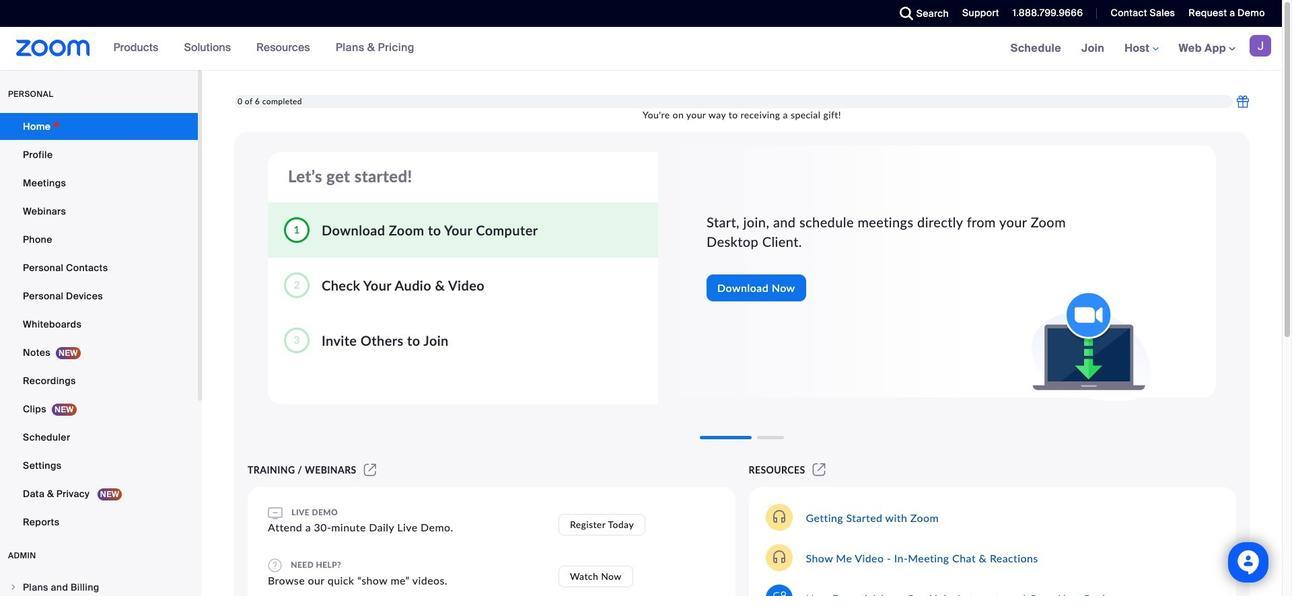 Task type: vqa. For each thing, say whether or not it's contained in the screenshot.
Open chat Image
no



Task type: locate. For each thing, give the bounding box(es) containing it.
meetings navigation
[[1001, 27, 1282, 71]]

1 window new image from the left
[[362, 464, 378, 476]]

banner
[[0, 27, 1282, 71]]

0 horizontal spatial window new image
[[362, 464, 378, 476]]

window new image
[[362, 464, 378, 476], [811, 464, 828, 476]]

menu item
[[0, 575, 198, 596]]

1 horizontal spatial window new image
[[811, 464, 828, 476]]



Task type: describe. For each thing, give the bounding box(es) containing it.
profile picture image
[[1250, 35, 1271, 57]]

2 window new image from the left
[[811, 464, 828, 476]]

product information navigation
[[103, 27, 425, 70]]

zoom logo image
[[16, 40, 90, 57]]

personal menu menu
[[0, 113, 198, 537]]

right image
[[9, 583, 17, 592]]



